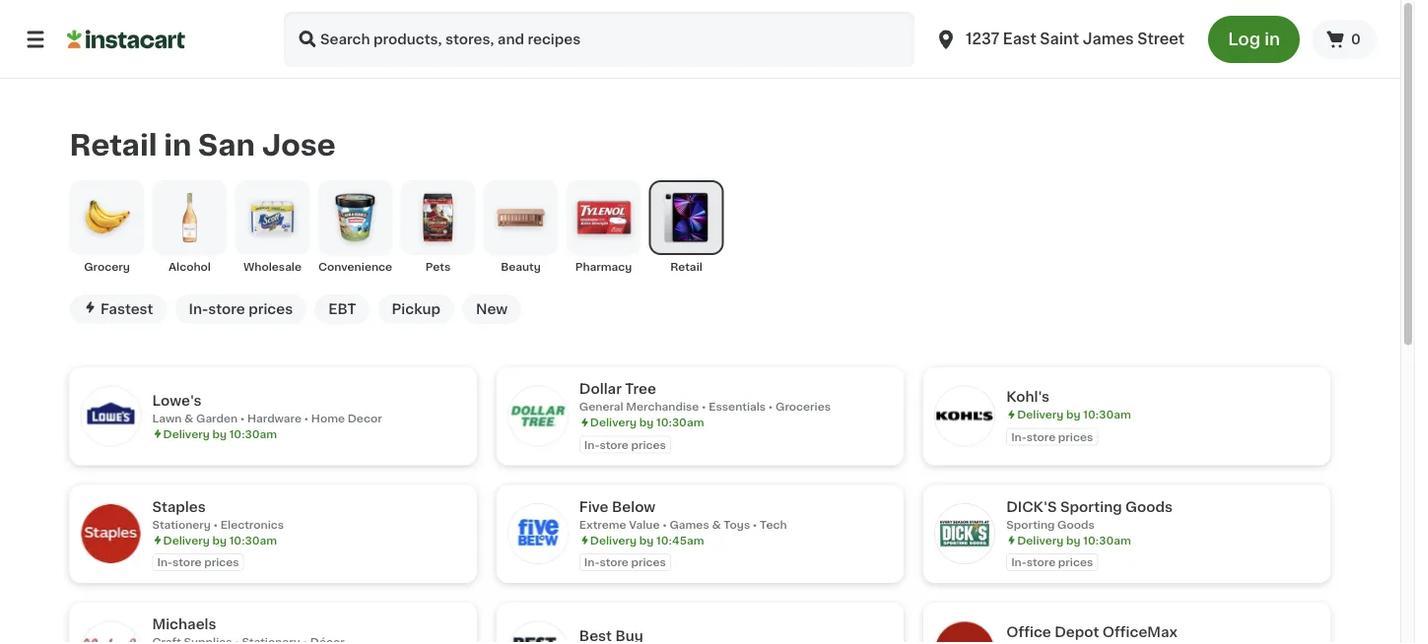 Task type: locate. For each thing, give the bounding box(es) containing it.
store down kohl's
[[1027, 431, 1056, 442]]

fastest button
[[69, 294, 167, 324]]

retail for retail in san jose
[[69, 131, 157, 159]]

prices down delivery by 10:45am
[[631, 557, 666, 568]]

1 vertical spatial &
[[712, 519, 721, 530]]

& left 'toys'
[[712, 519, 721, 530]]

in- down stationery
[[157, 557, 173, 568]]

delivery down lawn
[[163, 429, 210, 440]]

prices for dick's sporting goods
[[1058, 557, 1093, 568]]

in- down general
[[584, 439, 600, 450]]

pickup
[[392, 302, 440, 316]]

delivery by 10:30am down merchandise
[[590, 417, 704, 428]]

five below image
[[508, 505, 567, 564]]

prices
[[249, 302, 293, 316], [1058, 431, 1093, 442], [631, 439, 666, 450], [204, 557, 239, 568], [631, 557, 666, 568], [1058, 557, 1093, 568]]

dollar
[[579, 382, 622, 396]]

0 vertical spatial in
[[1265, 31, 1280, 48]]

delivery for staples
[[163, 535, 210, 546]]

Search field
[[284, 12, 915, 67]]

staples stationery • electronics
[[152, 500, 284, 530]]

in inside main content
[[164, 131, 191, 159]]

in inside button
[[1265, 31, 1280, 48]]

home
[[311, 413, 345, 424]]

store
[[208, 302, 245, 316], [1027, 431, 1056, 442], [600, 439, 629, 450], [173, 557, 202, 568], [600, 557, 629, 568], [1027, 557, 1056, 568]]

1 vertical spatial goods
[[1057, 519, 1095, 530]]

in-store prices button
[[175, 294, 307, 324]]

in- down dick's
[[1011, 557, 1027, 568]]

delivery down dick's
[[1017, 535, 1064, 546]]

in-store prices for five
[[584, 557, 666, 568]]

& down lowe's
[[184, 413, 193, 424]]

in-store prices down dick's
[[1011, 557, 1093, 568]]

10:30am
[[1083, 409, 1131, 420], [656, 417, 704, 428], [229, 429, 277, 440], [229, 535, 277, 546], [1083, 535, 1131, 546]]

prices down dick's sporting goods sporting goods
[[1058, 557, 1093, 568]]

&
[[184, 413, 193, 424], [712, 519, 721, 530]]

ebt button
[[315, 294, 370, 324]]

sporting right dick's
[[1060, 500, 1122, 514]]

pets
[[425, 261, 451, 272]]

in-store prices
[[189, 302, 293, 316], [1011, 431, 1093, 442], [584, 439, 666, 450], [157, 557, 239, 568], [584, 557, 666, 568], [1011, 557, 1093, 568]]

convenience button
[[318, 180, 393, 275]]

grocery
[[84, 261, 130, 272]]

in for retail
[[164, 131, 191, 159]]

1237 east saint james street
[[966, 32, 1185, 46]]

five
[[579, 500, 609, 514]]

by
[[1066, 409, 1081, 420], [639, 417, 654, 428], [212, 429, 227, 440], [212, 535, 227, 546], [639, 535, 654, 546], [1066, 535, 1081, 546]]

lawn
[[152, 413, 182, 424]]

10:30am for dick's sporting goods
[[1083, 535, 1131, 546]]

sporting down dick's
[[1006, 519, 1055, 530]]

dick's sporting goods sporting goods
[[1006, 500, 1173, 530]]

store down 'alcohol'
[[208, 302, 245, 316]]

1 horizontal spatial in
[[1265, 31, 1280, 48]]

delivery by 10:30am for dollar tree
[[590, 417, 704, 428]]

in-store prices down kohl's
[[1011, 431, 1093, 442]]

prices down merchandise
[[631, 439, 666, 450]]

in- down 'alcohol'
[[189, 302, 208, 316]]

in-
[[189, 302, 208, 316], [1011, 431, 1027, 442], [584, 439, 600, 450], [157, 557, 173, 568], [584, 557, 600, 568], [1011, 557, 1027, 568]]

michaels
[[152, 618, 216, 632]]

toys
[[724, 519, 750, 530]]

store down extreme
[[600, 557, 629, 568]]

ebt
[[328, 302, 356, 316]]

delivery by 10:30am
[[1017, 409, 1131, 420], [590, 417, 704, 428], [163, 429, 277, 440], [163, 535, 277, 546], [1017, 535, 1131, 546]]

& inside five below extreme value • games & toys • tech
[[712, 519, 721, 530]]

• left home
[[304, 413, 309, 424]]

grocery button
[[69, 180, 144, 275]]

0 horizontal spatial sporting
[[1006, 519, 1055, 530]]

prices down wholesale
[[249, 302, 293, 316]]

1 horizontal spatial retail
[[670, 261, 702, 272]]

• left groceries
[[768, 401, 773, 412]]

retail button
[[649, 180, 724, 275]]

in- down extreme
[[584, 557, 600, 568]]

by for lowe's
[[212, 429, 227, 440]]

wholesale button
[[235, 180, 310, 275]]

retail right pharmacy
[[670, 261, 702, 272]]

sporting
[[1060, 500, 1122, 514], [1006, 519, 1055, 530]]

0 horizontal spatial in
[[164, 131, 191, 159]]

in-store prices down stationery
[[157, 557, 239, 568]]

in right 'log'
[[1265, 31, 1280, 48]]

delivery by 10:45am
[[590, 535, 704, 546]]

prices inside in-store prices button
[[249, 302, 293, 316]]

delivery by 10:30am down garden
[[163, 429, 277, 440]]

in-store prices down wholesale
[[189, 302, 293, 316]]

prices up dick's sporting goods sporting goods
[[1058, 431, 1093, 442]]

in
[[1265, 31, 1280, 48], [164, 131, 191, 159]]

pharmacy
[[575, 261, 632, 272]]

delivery for lowe's
[[163, 429, 210, 440]]

store down stationery
[[173, 557, 202, 568]]

retail
[[69, 131, 157, 159], [670, 261, 702, 272]]

value
[[629, 519, 660, 530]]

0 vertical spatial &
[[184, 413, 193, 424]]

saint
[[1040, 32, 1079, 46]]

michaels link
[[69, 603, 477, 643]]

electronics
[[221, 519, 284, 530]]

delivery by 10:30am for dick's sporting goods
[[1017, 535, 1131, 546]]

james
[[1083, 32, 1134, 46]]

0 vertical spatial retail
[[69, 131, 157, 159]]

delivery
[[1017, 409, 1064, 420], [590, 417, 637, 428], [163, 429, 210, 440], [163, 535, 210, 546], [590, 535, 637, 546], [1017, 535, 1064, 546]]

office depot officemax
[[1006, 626, 1177, 639]]

in left san
[[164, 131, 191, 159]]

0 vertical spatial sporting
[[1060, 500, 1122, 514]]

depot
[[1055, 626, 1099, 639]]

best
[[579, 629, 612, 643]]

1 vertical spatial in
[[164, 131, 191, 159]]

• inside 'staples stationery • electronics'
[[213, 519, 218, 530]]

& inside lowe's lawn & garden • hardware • home decor
[[184, 413, 193, 424]]

0 horizontal spatial retail
[[69, 131, 157, 159]]

hardware
[[247, 413, 301, 424]]

pickup button
[[378, 294, 454, 324]]

lowe's image
[[81, 387, 140, 446]]

delivery by 10:30am down kohl's
[[1017, 409, 1131, 420]]

store down general
[[600, 439, 629, 450]]

delivery by 10:30am down 'staples stationery • electronics'
[[163, 535, 277, 546]]

east
[[1003, 32, 1036, 46]]

1237 east saint james street button
[[934, 12, 1185, 67]]

1 vertical spatial retail
[[670, 261, 702, 272]]

retail up the grocery button
[[69, 131, 157, 159]]

prices down 'staples stationery • electronics'
[[204, 557, 239, 568]]

in- for dollar tree
[[584, 439, 600, 450]]

store for five
[[600, 557, 629, 568]]

1 horizontal spatial &
[[712, 519, 721, 530]]

convenience
[[318, 261, 392, 272]]

decor
[[348, 413, 382, 424]]

in-store prices down delivery by 10:45am
[[584, 557, 666, 568]]

jose
[[262, 131, 336, 159]]

kohl's image
[[935, 387, 994, 446]]

10:30am for lowe's
[[229, 429, 277, 440]]

by for staples
[[212, 535, 227, 546]]

None search field
[[284, 12, 915, 67]]

staples image
[[81, 505, 140, 564]]

delivery down extreme
[[590, 535, 637, 546]]

•
[[702, 401, 706, 412], [768, 401, 773, 412], [240, 413, 245, 424], [304, 413, 309, 424], [213, 519, 218, 530], [662, 519, 667, 530], [753, 519, 757, 530]]

delivery down general
[[590, 417, 637, 428]]

log
[[1228, 31, 1260, 48]]

beauty
[[501, 261, 541, 272]]

delivery down stationery
[[163, 535, 210, 546]]

10:30am for dollar tree
[[656, 417, 704, 428]]

0 horizontal spatial &
[[184, 413, 193, 424]]

dollar tree general merchandise • essentials • groceries
[[579, 382, 831, 412]]

delivery by 10:30am down dick's sporting goods sporting goods
[[1017, 535, 1131, 546]]

retail inside button
[[670, 261, 702, 272]]

• right stationery
[[213, 519, 218, 530]]

1 horizontal spatial goods
[[1125, 500, 1173, 514]]

delivery down kohl's
[[1017, 409, 1064, 420]]

goods
[[1125, 500, 1173, 514], [1057, 519, 1095, 530]]

store down dick's
[[1027, 557, 1056, 568]]

in-store prices down general
[[584, 439, 666, 450]]

0 horizontal spatial goods
[[1057, 519, 1095, 530]]

dollar tree image
[[508, 387, 567, 446]]

lowe's
[[152, 394, 202, 408]]

pets button
[[401, 180, 475, 275]]

kohl's
[[1006, 390, 1050, 404]]

in- down kohl's
[[1011, 431, 1027, 442]]

below
[[612, 500, 656, 514]]

1237
[[966, 32, 999, 46]]



Task type: vqa. For each thing, say whether or not it's contained in the screenshot.
1237
yes



Task type: describe. For each thing, give the bounding box(es) containing it.
prices for dollar tree
[[631, 439, 666, 450]]

games
[[669, 519, 709, 530]]

delivery for dick's sporting goods
[[1017, 535, 1064, 546]]

essentials
[[709, 401, 766, 412]]

new
[[476, 302, 508, 316]]

1 vertical spatial sporting
[[1006, 519, 1055, 530]]

office
[[1006, 626, 1051, 639]]

store for dollar
[[600, 439, 629, 450]]

0 button
[[1312, 20, 1377, 59]]

1237 east saint james street button
[[922, 12, 1196, 67]]

in-store prices for dollar
[[584, 439, 666, 450]]

wholesale
[[243, 261, 302, 272]]

alcohol
[[169, 261, 211, 272]]

prices for staples
[[204, 557, 239, 568]]

buy
[[615, 629, 643, 643]]

log in button
[[1208, 16, 1300, 63]]

street
[[1137, 32, 1185, 46]]

in- for dick's sporting goods
[[1011, 557, 1027, 568]]

in- inside in-store prices button
[[189, 302, 208, 316]]

dick's sporting goods image
[[935, 505, 994, 564]]

1 horizontal spatial sporting
[[1060, 500, 1122, 514]]

general
[[579, 401, 623, 412]]

tree
[[625, 382, 656, 396]]

prices for five below
[[631, 557, 666, 568]]

0
[[1351, 33, 1361, 46]]

log in
[[1228, 31, 1280, 48]]

delivery by 10:30am for lowe's
[[163, 429, 277, 440]]

delivery for five below
[[590, 535, 637, 546]]

five below extreme value • games & toys • tech
[[579, 500, 787, 530]]

store inside button
[[208, 302, 245, 316]]

store for dick's
[[1027, 557, 1056, 568]]

extreme
[[579, 519, 626, 530]]

delivery by 10:30am for staples
[[163, 535, 277, 546]]

officemax
[[1102, 626, 1177, 639]]

dick's
[[1006, 500, 1057, 514]]

retail in san jose
[[69, 131, 336, 159]]

san
[[198, 131, 255, 159]]

10:45am
[[656, 535, 704, 546]]

by for dick's sporting goods
[[1066, 535, 1081, 546]]

merchandise
[[626, 401, 699, 412]]

fastest
[[100, 302, 153, 316]]

in-store prices for staples
[[157, 557, 239, 568]]

in-store prices for dick's
[[1011, 557, 1093, 568]]

• right 'toys'
[[753, 519, 757, 530]]

• left "essentials"
[[702, 401, 706, 412]]

• right value
[[662, 519, 667, 530]]

best buy link
[[496, 603, 904, 643]]

beauty button
[[483, 180, 558, 275]]

pharmacy button
[[566, 180, 641, 275]]

instacart logo image
[[67, 28, 185, 51]]

tech
[[760, 519, 787, 530]]

0 vertical spatial goods
[[1125, 500, 1173, 514]]

groceries
[[776, 401, 831, 412]]

lowe's lawn & garden • hardware • home decor
[[152, 394, 382, 424]]

alcohol button
[[152, 180, 227, 275]]

stationery
[[152, 519, 211, 530]]

store for staples
[[173, 557, 202, 568]]

10:30am for staples
[[229, 535, 277, 546]]

delivery for dollar tree
[[590, 417, 637, 428]]

by for five below
[[639, 535, 654, 546]]

in- for five below
[[584, 557, 600, 568]]

in-store prices inside button
[[189, 302, 293, 316]]

retail in san jose main content
[[0, 79, 1400, 643]]

by for dollar tree
[[639, 417, 654, 428]]

office depot officemax link
[[923, 603, 1331, 643]]

in- for staples
[[157, 557, 173, 568]]

garden
[[196, 413, 238, 424]]

• right garden
[[240, 413, 245, 424]]

in for log
[[1265, 31, 1280, 48]]

best buy
[[579, 629, 643, 643]]

new button
[[462, 294, 521, 324]]

retail for retail
[[670, 261, 702, 272]]

staples
[[152, 500, 206, 514]]



